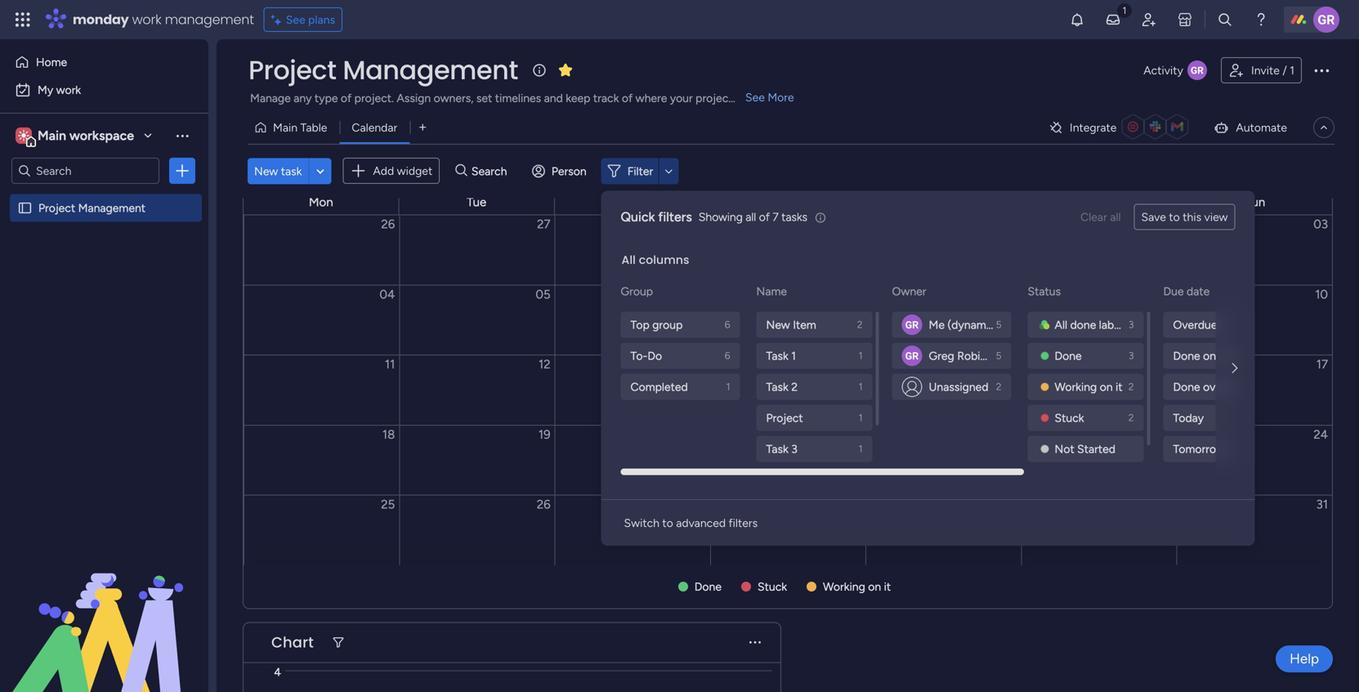 Task type: vqa. For each thing, say whether or not it's contained in the screenshot.


Task type: locate. For each thing, give the bounding box(es) containing it.
main table
[[273, 121, 327, 135]]

all up group
[[622, 252, 636, 268]]

1 image
[[1118, 1, 1133, 19]]

due date
[[1164, 285, 1211, 298]]

main for main workspace
[[38, 128, 66, 144]]

new inside name group
[[767, 318, 791, 332]]

timelines
[[495, 91, 542, 105]]

working
[[1055, 380, 1098, 394], [824, 580, 866, 594]]

1 for task 1
[[859, 350, 863, 362]]

main workspace button
[[11, 122, 159, 150]]

switch
[[624, 516, 660, 530]]

clear all
[[1081, 210, 1122, 224]]

1 vertical spatial task
[[767, 380, 789, 394]]

5
[[997, 319, 1002, 331], [997, 350, 1002, 362]]

1 horizontal spatial working on it
[[1055, 380, 1123, 394]]

2 5 from the top
[[997, 350, 1002, 362]]

1 horizontal spatial project
[[249, 52, 337, 88]]

my
[[38, 83, 53, 97]]

all for all done labels
[[1055, 318, 1068, 332]]

6 right group
[[725, 319, 731, 331]]

0 horizontal spatial to
[[663, 516, 674, 530]]

manage any type of project. assign owners, set timelines and keep track of where your project stands.
[[250, 91, 772, 105]]

working on it inside status group
[[1055, 380, 1123, 394]]

name group
[[757, 312, 876, 494]]

greg robinson image left greg
[[902, 346, 923, 366]]

1 vertical spatial management
[[78, 201, 146, 215]]

work for monday
[[132, 10, 162, 29]]

new inside new task button
[[254, 164, 278, 178]]

0 vertical spatial new
[[254, 164, 278, 178]]

v2 search image
[[456, 162, 468, 180]]

0 vertical spatial it
[[1116, 380, 1123, 394]]

see left more at the top
[[746, 90, 765, 104]]

of left the '7'
[[759, 210, 770, 224]]

0 horizontal spatial new
[[254, 164, 278, 178]]

of right type
[[341, 91, 352, 105]]

1 horizontal spatial see
[[746, 90, 765, 104]]

workspace selection element
[[16, 126, 137, 147]]

main inside workspace selection element
[[38, 128, 66, 144]]

1 5 from the top
[[997, 319, 1002, 331]]

0 vertical spatial stuck
[[1055, 411, 1085, 425]]

1 vertical spatial working
[[824, 580, 866, 594]]

0 horizontal spatial stuck
[[758, 580, 788, 594]]

2 horizontal spatial on
[[1204, 349, 1217, 363]]

to
[[1170, 210, 1181, 224], [663, 516, 674, 530]]

0 vertical spatial task
[[767, 349, 789, 363]]

1 horizontal spatial project management
[[249, 52, 518, 88]]

management
[[343, 52, 518, 88], [78, 201, 146, 215]]

2 vertical spatial greg robinson image
[[902, 346, 923, 366]]

filters inside button
[[729, 516, 758, 530]]

home link
[[10, 49, 199, 75]]

all left "done"
[[1055, 318, 1068, 332]]

options image
[[1313, 61, 1332, 80]]

0 horizontal spatial project management
[[38, 201, 146, 215]]

task down the task 2
[[767, 442, 789, 456]]

project
[[249, 52, 337, 88], [38, 201, 75, 215], [767, 411, 804, 425]]

1 horizontal spatial to
[[1170, 210, 1181, 224]]

0 vertical spatial 5
[[997, 319, 1002, 331]]

1 vertical spatial filters
[[729, 516, 758, 530]]

help button
[[1277, 646, 1334, 673]]

management inside list box
[[78, 201, 146, 215]]

2 horizontal spatial project
[[767, 411, 804, 425]]

0 horizontal spatial all
[[622, 252, 636, 268]]

1 vertical spatial work
[[56, 83, 81, 97]]

1 horizontal spatial main
[[273, 121, 298, 135]]

1 vertical spatial see
[[746, 90, 765, 104]]

0 horizontal spatial working on it
[[824, 580, 892, 594]]

owners,
[[434, 91, 474, 105]]

to left this
[[1170, 210, 1181, 224]]

1 vertical spatial on
[[1100, 380, 1114, 394]]

0 horizontal spatial management
[[78, 201, 146, 215]]

1 6 from the top
[[725, 319, 731, 331]]

3
[[1129, 319, 1135, 331], [1129, 350, 1135, 362], [792, 442, 798, 456]]

greg robinson image for greg robinson
[[902, 346, 923, 366]]

clear all button
[[1075, 204, 1128, 230]]

1 horizontal spatial stuck
[[1055, 411, 1085, 425]]

me
[[929, 318, 945, 332]]

integrate button
[[1043, 110, 1201, 145]]

0 horizontal spatial project
[[38, 201, 75, 215]]

time
[[1220, 349, 1243, 363]]

columns
[[639, 252, 690, 268]]

help
[[1291, 651, 1320, 668]]

thu
[[778, 195, 799, 210]]

my work link
[[10, 77, 199, 103]]

option
[[0, 193, 209, 197]]

group group
[[621, 312, 744, 400]]

all for all columns
[[622, 252, 636, 268]]

greg robinson image left me
[[902, 315, 923, 335]]

2
[[858, 319, 863, 331], [792, 380, 798, 394], [997, 381, 1002, 393], [1129, 381, 1135, 393], [1129, 412, 1135, 424]]

today
[[1174, 411, 1205, 425]]

0 vertical spatial project management
[[249, 52, 518, 88]]

project management up project.
[[249, 52, 518, 88]]

main workspace
[[38, 128, 134, 144]]

1 vertical spatial all
[[1055, 318, 1068, 332]]

/
[[1283, 63, 1288, 77]]

filters right quick
[[659, 209, 692, 225]]

0 vertical spatial all
[[622, 252, 636, 268]]

home
[[36, 55, 67, 69]]

see inside button
[[286, 13, 306, 27]]

1 inside group group
[[727, 381, 731, 393]]

1 vertical spatial greg robinson image
[[902, 315, 923, 335]]

see more link
[[744, 89, 796, 105]]

automate button
[[1207, 114, 1295, 141]]

1 vertical spatial to
[[663, 516, 674, 530]]

0 vertical spatial filters
[[659, 209, 692, 225]]

task up the task 2
[[767, 349, 789, 363]]

work inside option
[[56, 83, 81, 97]]

lottie animation element
[[0, 527, 209, 693]]

all right clear
[[1111, 210, 1122, 224]]

2 all from the left
[[1111, 210, 1122, 224]]

invite / 1 button
[[1222, 57, 1303, 83]]

1 horizontal spatial on
[[1100, 380, 1114, 394]]

5 up robinson
[[997, 319, 1002, 331]]

work right my on the top left of page
[[56, 83, 81, 97]]

task for task 2
[[767, 380, 789, 394]]

1 vertical spatial working on it
[[824, 580, 892, 594]]

1 vertical spatial stuck
[[758, 580, 788, 594]]

monday work management
[[73, 10, 254, 29]]

on inside due date group
[[1204, 349, 1217, 363]]

project inside name group
[[767, 411, 804, 425]]

not
[[1055, 442, 1075, 456]]

1 all from the left
[[746, 210, 757, 224]]

remove from favorites image
[[558, 62, 574, 78]]

1 vertical spatial it
[[885, 580, 892, 594]]

0 horizontal spatial all
[[746, 210, 757, 224]]

where
[[636, 91, 668, 105]]

0 vertical spatial working
[[1055, 380, 1098, 394]]

1 horizontal spatial filters
[[729, 516, 758, 530]]

tomorrow
[[1174, 442, 1226, 456]]

help image
[[1254, 11, 1270, 28]]

main down my on the top left of page
[[38, 128, 66, 144]]

2 6 from the top
[[725, 350, 731, 362]]

0 horizontal spatial working
[[824, 580, 866, 594]]

work right "monday"
[[132, 10, 162, 29]]

on inside status group
[[1100, 380, 1114, 394]]

more dots image
[[750, 637, 761, 649]]

search everything image
[[1218, 11, 1234, 28]]

project management down search in workspace field
[[38, 201, 146, 215]]

0 vertical spatial work
[[132, 10, 162, 29]]

0 vertical spatial 6
[[725, 319, 731, 331]]

filters right advanced
[[729, 516, 758, 530]]

3 for done
[[1129, 350, 1135, 362]]

0 vertical spatial working on it
[[1055, 380, 1123, 394]]

task 2
[[767, 380, 798, 394]]

save to this view
[[1142, 210, 1229, 224]]

0 vertical spatial on
[[1204, 349, 1217, 363]]

unassigned
[[929, 380, 989, 394]]

stuck up more dots image
[[758, 580, 788, 594]]

status
[[1028, 285, 1062, 298]]

0 vertical spatial to
[[1170, 210, 1181, 224]]

(dynamic)
[[948, 318, 1000, 332]]

3 for all done labels
[[1129, 319, 1135, 331]]

new left task
[[254, 164, 278, 178]]

name
[[757, 285, 788, 298]]

0 horizontal spatial work
[[56, 83, 81, 97]]

2 for working on it
[[1129, 381, 1135, 393]]

workspace image
[[16, 127, 32, 145], [18, 127, 29, 145]]

2 for unassigned
[[997, 381, 1002, 393]]

0 horizontal spatial main
[[38, 128, 66, 144]]

new task
[[254, 164, 302, 178]]

monday marketplace image
[[1178, 11, 1194, 28]]

1 vertical spatial 3
[[1129, 350, 1135, 362]]

sun
[[1245, 195, 1266, 210]]

invite members image
[[1142, 11, 1158, 28]]

1 horizontal spatial working
[[1055, 380, 1098, 394]]

1 horizontal spatial management
[[343, 52, 518, 88]]

all
[[622, 252, 636, 268], [1055, 318, 1068, 332]]

1 vertical spatial 5
[[997, 350, 1002, 362]]

robinson
[[958, 349, 1006, 363]]

5 down (dynamic)
[[997, 350, 1002, 362]]

greg robinson image for me (dynamic)
[[902, 315, 923, 335]]

and
[[544, 91, 563, 105]]

working on it
[[1055, 380, 1123, 394], [824, 580, 892, 594]]

of inside quick filters showing all of 7 tasks
[[759, 210, 770, 224]]

1 horizontal spatial work
[[132, 10, 162, 29]]

new left item
[[767, 318, 791, 332]]

project down the task 2
[[767, 411, 804, 425]]

greg robinson image
[[1314, 7, 1340, 33], [902, 315, 923, 335], [902, 346, 923, 366]]

1 horizontal spatial all
[[1055, 318, 1068, 332]]

all columns
[[622, 252, 690, 268]]

project up any
[[249, 52, 337, 88]]

0 vertical spatial greg robinson image
[[1314, 7, 1340, 33]]

1 for completed
[[727, 381, 731, 393]]

1 vertical spatial new
[[767, 318, 791, 332]]

of right track at the top left
[[622, 91, 633, 105]]

0 vertical spatial 3
[[1129, 319, 1135, 331]]

stuck
[[1055, 411, 1085, 425], [758, 580, 788, 594]]

6 for top group
[[725, 319, 731, 331]]

my work
[[38, 83, 81, 97]]

2 vertical spatial on
[[869, 580, 882, 594]]

Search field
[[468, 160, 517, 183]]

task for task 3
[[767, 442, 789, 456]]

1 horizontal spatial all
[[1111, 210, 1122, 224]]

show board description image
[[530, 62, 549, 79]]

1 for task 3
[[859, 443, 863, 455]]

to right switch
[[663, 516, 674, 530]]

work
[[132, 10, 162, 29], [56, 83, 81, 97]]

2 task from the top
[[767, 380, 789, 394]]

keep
[[566, 91, 591, 105]]

workspace
[[69, 128, 134, 144]]

1 vertical spatial project management
[[38, 201, 146, 215]]

2 horizontal spatial of
[[759, 210, 770, 224]]

1 inside button
[[1291, 63, 1295, 77]]

main inside button
[[273, 121, 298, 135]]

2 vertical spatial task
[[767, 442, 789, 456]]

add widget button
[[343, 158, 440, 184]]

overdue
[[1204, 380, 1246, 394]]

task down task 1
[[767, 380, 789, 394]]

1 horizontal spatial it
[[1116, 380, 1123, 394]]

me (dynamic)
[[929, 318, 1000, 332]]

due date group
[[1164, 312, 1283, 618]]

done down "done"
[[1055, 349, 1082, 363]]

2 vertical spatial 3
[[792, 442, 798, 456]]

see left plans
[[286, 13, 306, 27]]

all inside status group
[[1055, 318, 1068, 332]]

3 inside name group
[[792, 442, 798, 456]]

2 inside owner group
[[997, 381, 1002, 393]]

showing
[[699, 210, 743, 224]]

track
[[594, 91, 619, 105]]

collapse board header image
[[1318, 121, 1331, 134]]

tasks
[[782, 210, 808, 224]]

greg robinson image up options icon
[[1314, 7, 1340, 33]]

0 vertical spatial see
[[286, 13, 306, 27]]

main left table
[[273, 121, 298, 135]]

switch to advanced filters
[[624, 516, 758, 530]]

1 horizontal spatial new
[[767, 318, 791, 332]]

project right public board icon
[[38, 201, 75, 215]]

see
[[286, 13, 306, 27], [746, 90, 765, 104]]

any
[[294, 91, 312, 105]]

due
[[1164, 285, 1185, 298]]

0 horizontal spatial see
[[286, 13, 306, 27]]

add view image
[[420, 122, 426, 133]]

all left the '7'
[[746, 210, 757, 224]]

3 task from the top
[[767, 442, 789, 456]]

new for new task
[[254, 164, 278, 178]]

0 vertical spatial project
[[249, 52, 337, 88]]

0 horizontal spatial on
[[869, 580, 882, 594]]

of
[[341, 91, 352, 105], [622, 91, 633, 105], [759, 210, 770, 224]]

item
[[793, 318, 817, 332]]

1 workspace image from the left
[[16, 127, 32, 145]]

6 left task 1
[[725, 350, 731, 362]]

1 vertical spatial 6
[[725, 350, 731, 362]]

management up assign at left
[[343, 52, 518, 88]]

1 vertical spatial project
[[38, 201, 75, 215]]

stuck up not
[[1055, 411, 1085, 425]]

project.
[[355, 91, 394, 105]]

2 vertical spatial project
[[767, 411, 804, 425]]

1 task from the top
[[767, 349, 789, 363]]

person
[[552, 164, 587, 178]]

management down search in workspace field
[[78, 201, 146, 215]]



Task type: describe. For each thing, give the bounding box(es) containing it.
done overdue
[[1174, 380, 1246, 394]]

0 horizontal spatial filters
[[659, 209, 692, 225]]

main for main table
[[273, 121, 298, 135]]

save to this view button
[[1135, 204, 1236, 230]]

see for see plans
[[286, 13, 306, 27]]

2 workspace image from the left
[[18, 127, 29, 145]]

notifications image
[[1070, 11, 1086, 28]]

task 1
[[767, 349, 797, 363]]

this
[[1183, 210, 1202, 224]]

calendar
[[352, 121, 398, 135]]

0 horizontal spatial of
[[341, 91, 352, 105]]

all inside button
[[1111, 210, 1122, 224]]

date
[[1187, 285, 1211, 298]]

your
[[670, 91, 693, 105]]

integrate
[[1070, 121, 1117, 135]]

owner
[[893, 285, 927, 298]]

5 for me (dynamic)
[[997, 319, 1002, 331]]

project
[[696, 91, 733, 105]]

project management inside list box
[[38, 201, 146, 215]]

task 3
[[767, 442, 798, 456]]

quick
[[621, 209, 655, 225]]

monday
[[73, 10, 129, 29]]

done
[[1071, 318, 1097, 332]]

task
[[281, 164, 302, 178]]

options image
[[174, 163, 191, 179]]

update feed image
[[1106, 11, 1122, 28]]

home option
[[10, 49, 199, 75]]

do
[[648, 349, 662, 363]]

filter
[[628, 164, 654, 178]]

status group
[[1028, 312, 1148, 462]]

arrow down image
[[659, 161, 679, 181]]

owner group
[[893, 312, 1015, 400]]

all inside quick filters showing all of 7 tasks
[[746, 210, 757, 224]]

to for switch
[[663, 516, 674, 530]]

angle down image
[[317, 165, 324, 177]]

group
[[621, 285, 653, 298]]

see plans
[[286, 13, 335, 27]]

type
[[315, 91, 338, 105]]

mon
[[309, 195, 333, 210]]

top
[[631, 318, 650, 332]]

person button
[[526, 158, 597, 184]]

6 for to-do
[[725, 350, 731, 362]]

save
[[1142, 210, 1167, 224]]

new task button
[[248, 158, 309, 184]]

all columns dialog
[[601, 191, 1360, 618]]

5 for greg robinson
[[997, 350, 1002, 362]]

done down advanced
[[695, 580, 722, 594]]

top group
[[631, 318, 683, 332]]

tue
[[467, 195, 487, 210]]

main table button
[[248, 114, 340, 141]]

to-do
[[631, 349, 662, 363]]

wed
[[620, 195, 645, 210]]

1 for project
[[859, 412, 863, 424]]

working inside status group
[[1055, 380, 1098, 394]]

labels
[[1100, 318, 1129, 332]]

Project Management field
[[245, 52, 522, 88]]

select product image
[[15, 11, 31, 28]]

overdue
[[1174, 318, 1218, 332]]

all done labels
[[1055, 318, 1129, 332]]

add widget
[[373, 164, 433, 178]]

calendar button
[[340, 114, 410, 141]]

to-
[[631, 349, 648, 363]]

started
[[1078, 442, 1116, 456]]

work for my
[[56, 83, 81, 97]]

set
[[477, 91, 493, 105]]

it inside status group
[[1116, 380, 1123, 394]]

project management list box
[[0, 191, 209, 443]]

Chart field
[[267, 633, 318, 654]]

filter button
[[602, 158, 679, 184]]

group
[[653, 318, 683, 332]]

task for task 1
[[767, 349, 789, 363]]

0 vertical spatial management
[[343, 52, 518, 88]]

stands.
[[736, 91, 772, 105]]

lottie animation image
[[0, 527, 209, 693]]

plans
[[308, 13, 335, 27]]

manage
[[250, 91, 291, 105]]

completed
[[631, 380, 688, 394]]

chart
[[272, 633, 314, 653]]

greg robinson
[[929, 349, 1006, 363]]

automate
[[1237, 121, 1288, 135]]

add
[[373, 164, 394, 178]]

done inside status group
[[1055, 349, 1082, 363]]

done on time
[[1174, 349, 1243, 363]]

switch to advanced filters button
[[618, 510, 765, 536]]

2 for stuck
[[1129, 412, 1135, 424]]

1 horizontal spatial of
[[622, 91, 633, 105]]

widget
[[397, 164, 433, 178]]

view
[[1205, 210, 1229, 224]]

workspace options image
[[174, 127, 191, 144]]

1 for task 2
[[859, 381, 863, 393]]

invite
[[1252, 63, 1281, 77]]

public board image
[[17, 200, 33, 216]]

done down overdue
[[1174, 349, 1201, 363]]

see more
[[746, 90, 795, 104]]

new for new item
[[767, 318, 791, 332]]

assign
[[397, 91, 431, 105]]

Search in workspace field
[[34, 162, 137, 180]]

see for see more
[[746, 90, 765, 104]]

invite / 1
[[1252, 63, 1295, 77]]

stuck inside status group
[[1055, 411, 1085, 425]]

activity button
[[1138, 57, 1215, 83]]

my work option
[[10, 77, 199, 103]]

greg
[[929, 349, 955, 363]]

0 horizontal spatial it
[[885, 580, 892, 594]]

clear
[[1081, 210, 1108, 224]]

project inside list box
[[38, 201, 75, 215]]

not started
[[1055, 442, 1116, 456]]

quick filters showing all of 7 tasks
[[621, 209, 808, 225]]

activity
[[1144, 63, 1184, 77]]

done up today
[[1174, 380, 1201, 394]]

to for save
[[1170, 210, 1181, 224]]



